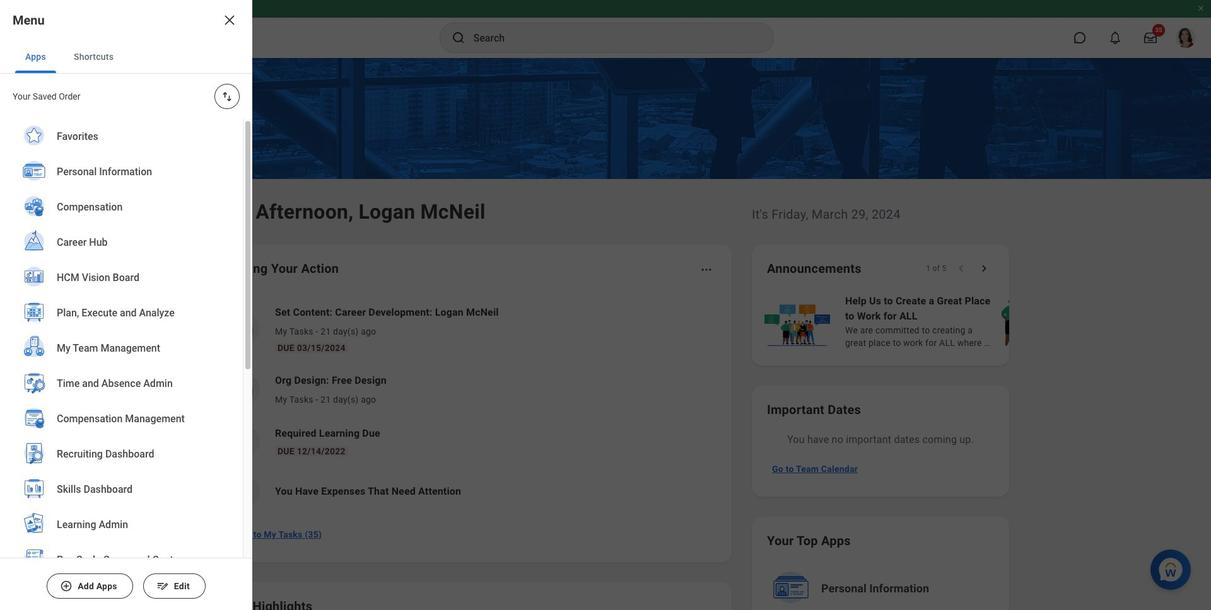 Task type: describe. For each thing, give the bounding box(es) containing it.
x image
[[222, 13, 237, 28]]

sort image
[[221, 90, 233, 103]]

close environment banner image
[[1197, 4, 1205, 12]]

global navigation dialog
[[0, 0, 252, 611]]

profile logan mcneil element
[[1168, 24, 1204, 52]]

list inside global navigation dialog
[[0, 119, 243, 611]]



Task type: vqa. For each thing, say whether or not it's contained in the screenshot.
ACTUAL
no



Task type: locate. For each thing, give the bounding box(es) containing it.
plus circle image
[[60, 580, 73, 593]]

1 vertical spatial inbox image
[[235, 380, 254, 399]]

notifications large image
[[1109, 32, 1122, 44]]

inbox large image
[[1144, 32, 1157, 44]]

book open image
[[235, 432, 254, 451]]

list
[[0, 119, 243, 611], [762, 293, 1211, 351], [217, 295, 717, 517]]

chevron right small image
[[978, 262, 990, 275]]

main content
[[0, 58, 1211, 611]]

2 inbox image from the top
[[235, 380, 254, 399]]

tab list
[[0, 40, 252, 74]]

dashboard expenses image
[[235, 483, 254, 502]]

search image
[[451, 30, 466, 45]]

banner
[[0, 0, 1211, 58]]

0 vertical spatial inbox image
[[235, 320, 254, 339]]

1 inbox image from the top
[[235, 320, 254, 339]]

text edit image
[[156, 580, 169, 593]]

chevron left small image
[[955, 262, 968, 275]]

inbox image
[[235, 320, 254, 339], [235, 380, 254, 399]]

status
[[926, 264, 946, 274]]



